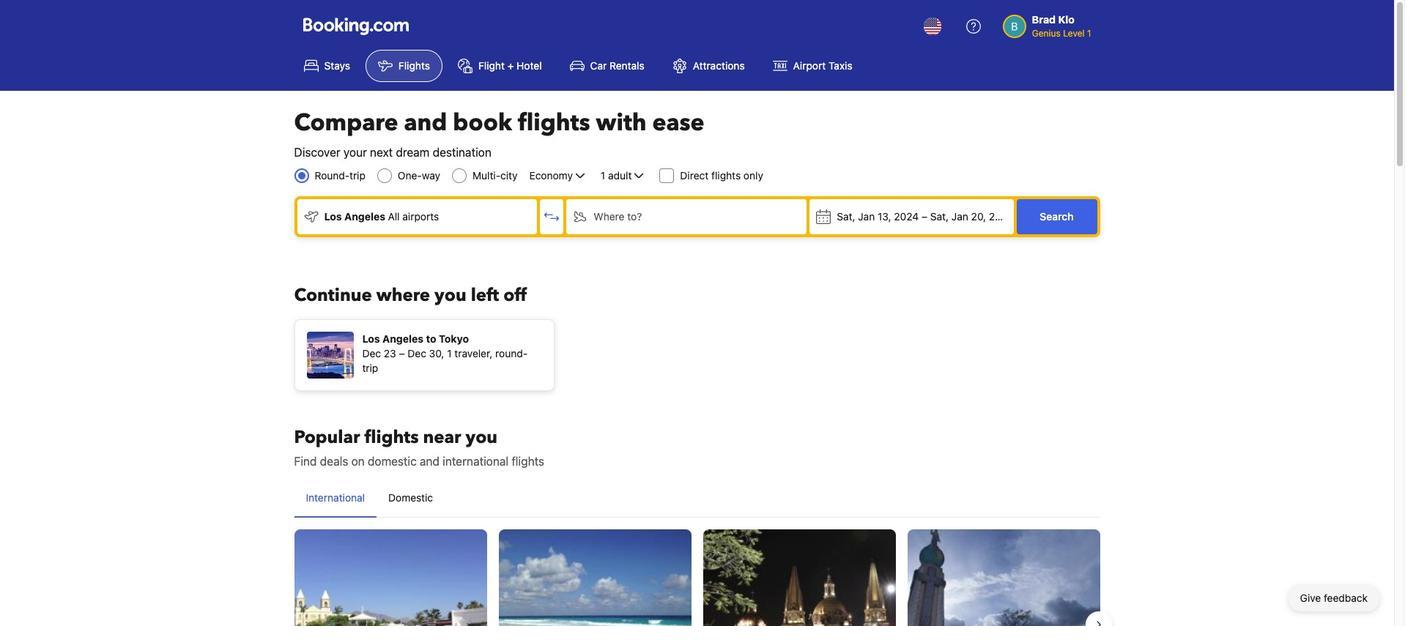Task type: vqa. For each thing, say whether or not it's contained in the screenshot.
& related to Sports
no



Task type: locate. For each thing, give the bounding box(es) containing it.
airports
[[403, 210, 439, 223]]

1 horizontal spatial 2024
[[989, 210, 1014, 223]]

1
[[1087, 28, 1092, 39], [601, 169, 605, 182], [447, 347, 452, 360]]

compare
[[294, 107, 398, 139]]

you left the left
[[435, 284, 467, 308]]

booking.com logo image
[[303, 17, 409, 35], [303, 17, 409, 35]]

direct flights only
[[680, 169, 764, 182]]

search button
[[1017, 199, 1097, 234]]

domestic
[[388, 492, 433, 504]]

tab list containing international
[[294, 479, 1100, 519]]

1 vertical spatial –
[[399, 347, 405, 360]]

car rentals link
[[557, 50, 657, 82]]

tokyo
[[439, 333, 469, 345]]

1 horizontal spatial sat,
[[931, 210, 949, 223]]

1 horizontal spatial dec
[[408, 347, 426, 360]]

– inside dropdown button
[[922, 210, 928, 223]]

left
[[471, 284, 499, 308]]

los angeles to san salvador image
[[908, 530, 1100, 627]]

give
[[1300, 592, 1321, 605]]

1 right 'level'
[[1087, 28, 1092, 39]]

1 vertical spatial and
[[420, 455, 440, 468]]

angeles for all
[[344, 210, 385, 223]]

1 vertical spatial los
[[362, 333, 380, 345]]

1 left adult
[[601, 169, 605, 182]]

airport taxis link
[[760, 50, 865, 82]]

0 vertical spatial 1
[[1087, 28, 1092, 39]]

deals
[[320, 455, 348, 468]]

flights up domestic
[[365, 426, 419, 450]]

2024 right 20,
[[989, 210, 1014, 223]]

only
[[744, 169, 764, 182]]

and
[[404, 107, 447, 139], [420, 455, 440, 468]]

flight + hotel
[[478, 59, 542, 72]]

0 vertical spatial you
[[435, 284, 467, 308]]

dec
[[362, 347, 381, 360], [408, 347, 426, 360]]

1 horizontal spatial jan
[[952, 210, 969, 223]]

direct
[[680, 169, 709, 182]]

0 vertical spatial and
[[404, 107, 447, 139]]

0 vertical spatial –
[[922, 210, 928, 223]]

continue where you left off
[[294, 284, 527, 308]]

angeles
[[344, 210, 385, 223], [383, 333, 424, 345]]

jan left 20,
[[952, 210, 969, 223]]

destination
[[433, 146, 492, 159]]

with
[[596, 107, 647, 139]]

and down near
[[420, 455, 440, 468]]

20,
[[971, 210, 986, 223]]

1 right the 30,
[[447, 347, 452, 360]]

angeles inside "los angeles to tokyo dec 23 – dec 30, 1 traveler, round- trip"
[[383, 333, 424, 345]]

flights
[[518, 107, 590, 139], [712, 169, 741, 182], [365, 426, 419, 450], [512, 455, 545, 468]]

jan left 13,
[[858, 210, 875, 223]]

0 horizontal spatial sat,
[[837, 210, 856, 223]]

los angeles to guadalajara image
[[703, 530, 896, 627]]

2 horizontal spatial 1
[[1087, 28, 1092, 39]]

sat,
[[837, 210, 856, 223], [931, 210, 949, 223]]

traveler,
[[455, 347, 493, 360]]

los down where
[[362, 333, 380, 345]]

0 vertical spatial angeles
[[344, 210, 385, 223]]

multi-city
[[473, 169, 518, 182]]

way
[[422, 169, 440, 182]]

compare and book flights with ease discover your next dream destination
[[294, 107, 705, 159]]

tab list
[[294, 479, 1100, 519]]

1 horizontal spatial los
[[362, 333, 380, 345]]

international
[[306, 492, 365, 504]]

near
[[423, 426, 461, 450]]

0 horizontal spatial jan
[[858, 210, 875, 223]]

1 jan from the left
[[858, 210, 875, 223]]

0 horizontal spatial los
[[324, 210, 342, 223]]

los for los angeles
[[324, 210, 342, 223]]

jan
[[858, 210, 875, 223], [952, 210, 969, 223]]

2 vertical spatial 1
[[447, 347, 452, 360]]

airport
[[793, 59, 826, 72]]

hotel
[[517, 59, 542, 72]]

brad
[[1032, 13, 1056, 26]]

1 vertical spatial trip
[[362, 362, 378, 374]]

sat, left 20,
[[931, 210, 949, 223]]

car rentals
[[590, 59, 645, 72]]

stays
[[324, 59, 350, 72]]

give feedback
[[1300, 592, 1368, 605]]

discover
[[294, 146, 340, 159]]

1 horizontal spatial 1
[[601, 169, 605, 182]]

rentals
[[610, 59, 645, 72]]

1 vertical spatial angeles
[[383, 333, 424, 345]]

1 2024 from the left
[[894, 210, 919, 223]]

one-way
[[398, 169, 440, 182]]

los inside "los angeles to tokyo dec 23 – dec 30, 1 traveler, round- trip"
[[362, 333, 380, 345]]

+
[[508, 59, 514, 72]]

trip
[[350, 169, 366, 182], [362, 362, 378, 374]]

2 jan from the left
[[952, 210, 969, 223]]

sat, left 13,
[[837, 210, 856, 223]]

angeles up 23
[[383, 333, 424, 345]]

sat, jan 13, 2024 – sat, jan 20, 2024 button
[[810, 199, 1014, 234]]

taxis
[[829, 59, 853, 72]]

1 sat, from the left
[[837, 210, 856, 223]]

1 vertical spatial you
[[466, 426, 498, 450]]

los angeles all airports
[[324, 210, 439, 223]]

0 vertical spatial trip
[[350, 169, 366, 182]]

flights up economy
[[518, 107, 590, 139]]

dec left 23
[[362, 347, 381, 360]]

1 inside "los angeles to tokyo dec 23 – dec 30, 1 traveler, round- trip"
[[447, 347, 452, 360]]

attractions link
[[660, 50, 757, 82]]

1 vertical spatial 1
[[601, 169, 605, 182]]

off
[[504, 284, 527, 308]]

–
[[922, 210, 928, 223], [399, 347, 405, 360]]

0 vertical spatial los
[[324, 210, 342, 223]]

feedback
[[1324, 592, 1368, 605]]

2024
[[894, 210, 919, 223], [989, 210, 1014, 223]]

search
[[1040, 210, 1074, 223]]

stays link
[[291, 50, 363, 82]]

where to?
[[594, 210, 642, 223]]

flights
[[399, 59, 430, 72]]

2024 right 13,
[[894, 210, 919, 223]]

you
[[435, 284, 467, 308], [466, 426, 498, 450]]

– right 23
[[399, 347, 405, 360]]

on
[[351, 455, 365, 468]]

los down round- at the top
[[324, 210, 342, 223]]

angeles left all
[[344, 210, 385, 223]]

all
[[388, 210, 400, 223]]

trip inside "los angeles to tokyo dec 23 – dec 30, 1 traveler, round- trip"
[[362, 362, 378, 374]]

0 horizontal spatial 2024
[[894, 210, 919, 223]]

0 horizontal spatial dec
[[362, 347, 381, 360]]

klo
[[1059, 13, 1075, 26]]

dec left the 30,
[[408, 347, 426, 360]]

0 horizontal spatial 1
[[447, 347, 452, 360]]

you up international
[[466, 426, 498, 450]]

region
[[282, 524, 1112, 627]]

0 horizontal spatial –
[[399, 347, 405, 360]]

and up dream
[[404, 107, 447, 139]]

los
[[324, 210, 342, 223], [362, 333, 380, 345]]

angeles for to
[[383, 333, 424, 345]]

– right 13,
[[922, 210, 928, 223]]

1 horizontal spatial –
[[922, 210, 928, 223]]



Task type: describe. For each thing, give the bounding box(es) containing it.
flights inside compare and book flights with ease discover your next dream destination
[[518, 107, 590, 139]]

flight
[[478, 59, 505, 72]]

popular
[[294, 426, 360, 450]]

2 dec from the left
[[408, 347, 426, 360]]

next
[[370, 146, 393, 159]]

genius
[[1032, 28, 1061, 39]]

adult
[[608, 169, 632, 182]]

1 adult
[[601, 169, 632, 182]]

round-trip
[[315, 169, 366, 182]]

economy
[[530, 169, 573, 182]]

1 dec from the left
[[362, 347, 381, 360]]

flight + hotel link
[[446, 50, 554, 82]]

1 inside brad klo genius level 1
[[1087, 28, 1092, 39]]

dream
[[396, 146, 430, 159]]

los for los angeles to tokyo
[[362, 333, 380, 345]]

domestic button
[[377, 479, 445, 517]]

where
[[376, 284, 430, 308]]

popular flights near you find deals on domestic and international flights
[[294, 426, 545, 468]]

23
[[384, 347, 396, 360]]

your
[[344, 146, 367, 159]]

ease
[[653, 107, 705, 139]]

international
[[443, 455, 509, 468]]

13,
[[878, 210, 891, 223]]

find
[[294, 455, 317, 468]]

flights left only
[[712, 169, 741, 182]]

30,
[[429, 347, 444, 360]]

round-
[[495, 347, 528, 360]]

where to? button
[[567, 199, 807, 234]]

continue
[[294, 284, 372, 308]]

where
[[594, 210, 625, 223]]

los angeles to san josé del cabo image
[[294, 530, 487, 627]]

round-
[[315, 169, 350, 182]]

car
[[590, 59, 607, 72]]

international button
[[294, 479, 377, 517]]

los angeles to cancún image
[[499, 530, 691, 627]]

2 sat, from the left
[[931, 210, 949, 223]]

you inside popular flights near you find deals on domestic and international flights
[[466, 426, 498, 450]]

one-
[[398, 169, 422, 182]]

level
[[1063, 28, 1085, 39]]

sat, jan 13, 2024 – sat, jan 20, 2024
[[837, 210, 1014, 223]]

los angeles to tokyo dec 23 – dec 30, 1 traveler, round- trip
[[362, 333, 528, 374]]

and inside compare and book flights with ease discover your next dream destination
[[404, 107, 447, 139]]

book
[[453, 107, 512, 139]]

flights right international
[[512, 455, 545, 468]]

airport taxis
[[793, 59, 853, 72]]

to
[[426, 333, 436, 345]]

1 inside dropdown button
[[601, 169, 605, 182]]

city
[[501, 169, 518, 182]]

1 adult button
[[599, 167, 648, 185]]

domestic
[[368, 455, 417, 468]]

and inside popular flights near you find deals on domestic and international flights
[[420, 455, 440, 468]]

attractions
[[693, 59, 745, 72]]

give feedback button
[[1289, 586, 1380, 612]]

multi-
[[473, 169, 501, 182]]

brad klo genius level 1
[[1032, 13, 1092, 39]]

flights link
[[366, 50, 443, 82]]

to?
[[627, 210, 642, 223]]

– inside "los angeles to tokyo dec 23 – dec 30, 1 traveler, round- trip"
[[399, 347, 405, 360]]

2 2024 from the left
[[989, 210, 1014, 223]]



